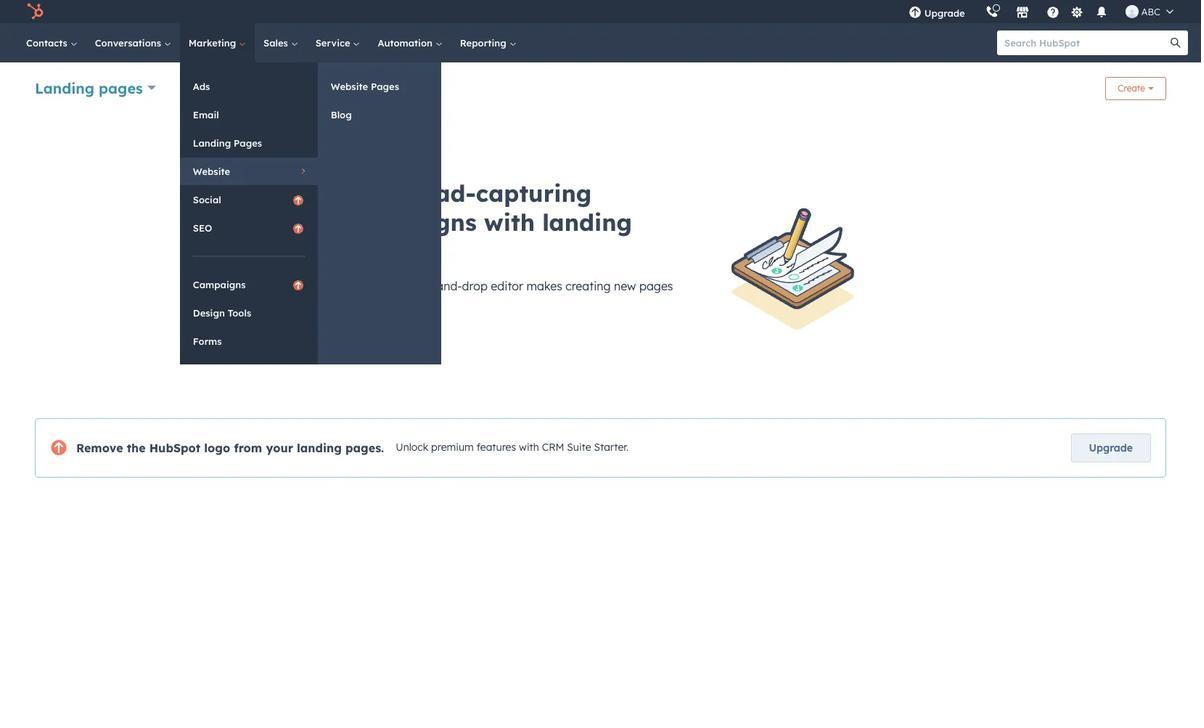 Task type: locate. For each thing, give the bounding box(es) containing it.
remove the hubspot logo from your landing pages.
[[76, 441, 384, 455]]

1 vertical spatial with
[[519, 441, 539, 454]]

pages
[[99, 79, 143, 97], [347, 237, 418, 266], [640, 279, 673, 293]]

1 vertical spatial pages
[[234, 137, 262, 149]]

forms link
[[180, 327, 318, 355]]

0 horizontal spatial pages
[[234, 137, 262, 149]]

notifications image
[[1095, 7, 1108, 20]]

0 vertical spatial with
[[484, 208, 535, 237]]

landing pages banner
[[35, 73, 1167, 106]]

with left crm
[[519, 441, 539, 454]]

with
[[484, 208, 535, 237], [519, 441, 539, 454]]

landing
[[35, 79, 94, 97], [193, 137, 231, 149]]

0 horizontal spatial landing
[[35, 79, 94, 97]]

abc button
[[1117, 0, 1183, 23]]

automation link
[[369, 23, 451, 62]]

pages right new
[[640, 279, 673, 293]]

marketplaces button
[[1007, 0, 1038, 23]]

pages up blog 'link'
[[371, 81, 399, 92]]

from
[[234, 441, 262, 455]]

unlock premium features with crm suite starter.
[[396, 441, 629, 454]]

settings link
[[1068, 4, 1087, 19]]

1 vertical spatial website
[[193, 166, 230, 177]]

service
[[316, 37, 353, 49]]

editor
[[491, 279, 523, 293]]

1 vertical spatial pages
[[347, 237, 418, 266]]

pages up website link
[[234, 137, 262, 149]]

0 vertical spatial pages
[[371, 81, 399, 92]]

marketing menu
[[180, 62, 441, 364]]

sales link
[[255, 23, 307, 62]]

marketplaces image
[[1016, 7, 1029, 20]]

service link
[[307, 23, 369, 62]]

notifications button
[[1090, 0, 1114, 23]]

landing up creating
[[542, 208, 632, 237]]

campaigns
[[347, 208, 477, 237]]

landing
[[542, 208, 632, 237], [297, 441, 342, 455]]

features
[[477, 441, 516, 454]]

lead-
[[415, 179, 476, 208]]

1 vertical spatial landing
[[193, 137, 231, 149]]

pages inside popup button
[[99, 79, 143, 97]]

seo link
[[180, 214, 318, 242]]

abc
[[1142, 6, 1161, 17]]

ads link
[[180, 73, 318, 100]]

reporting
[[460, 37, 509, 49]]

blog
[[331, 109, 352, 121]]

settings image
[[1071, 6, 1084, 19]]

with up editor
[[484, 208, 535, 237]]

logo
[[204, 441, 230, 455]]

hubspot
[[149, 441, 201, 455]]

0 horizontal spatial pages
[[99, 79, 143, 97]]

landing inside marketing menu
[[193, 137, 231, 149]]

1 horizontal spatial landing
[[542, 208, 632, 237]]

remove
[[76, 441, 123, 455]]

hubspot's drag-and-drop editor makes creating new pages fast and simple.
[[347, 279, 673, 311]]

website for website
[[193, 166, 230, 177]]

landing inside build lead-capturing campaigns with landing pages
[[542, 208, 632, 237]]

new
[[614, 279, 636, 293]]

search button
[[1164, 30, 1188, 55]]

website up the blog
[[331, 81, 368, 92]]

upgrade
[[925, 7, 965, 19], [1089, 441, 1133, 454]]

menu
[[899, 0, 1184, 23]]

pages inside "landing pages" link
[[234, 137, 262, 149]]

pages inside build lead-capturing campaigns with landing pages
[[347, 237, 418, 266]]

1 horizontal spatial landing
[[193, 137, 231, 149]]

0 horizontal spatial website
[[193, 166, 230, 177]]

2 horizontal spatial pages
[[640, 279, 673, 293]]

website up social
[[193, 166, 230, 177]]

pages down 'conversations'
[[99, 79, 143, 97]]

Search HubSpot search field
[[998, 30, 1175, 55]]

pages inside website pages link
[[371, 81, 399, 92]]

upgrade link
[[1071, 433, 1151, 462]]

0 horizontal spatial upgrade
[[925, 7, 965, 19]]

landing down contacts link
[[35, 79, 94, 97]]

0 horizontal spatial landing
[[297, 441, 342, 455]]

sales
[[264, 37, 291, 49]]

0 vertical spatial pages
[[99, 79, 143, 97]]

conversations link
[[86, 23, 180, 62]]

menu containing abc
[[899, 0, 1184, 23]]

website
[[331, 81, 368, 92], [193, 166, 230, 177]]

simple.
[[395, 297, 434, 311]]

pages.
[[346, 441, 384, 455]]

2 vertical spatial pages
[[640, 279, 673, 293]]

contacts link
[[17, 23, 86, 62]]

build lead-capturing campaigns with landing pages
[[347, 179, 632, 266]]

1 horizontal spatial pages
[[371, 81, 399, 92]]

suite
[[567, 441, 591, 454]]

0 vertical spatial upgrade
[[925, 7, 965, 19]]

0 vertical spatial landing
[[35, 79, 94, 97]]

starter.
[[594, 441, 629, 454]]

with inside build lead-capturing campaigns with landing pages
[[484, 208, 535, 237]]

reporting link
[[451, 23, 525, 62]]

fast
[[347, 297, 368, 311]]

landing right your
[[297, 441, 342, 455]]

1 horizontal spatial website
[[331, 81, 368, 92]]

email
[[193, 109, 219, 121]]

pages up hubspot's
[[347, 237, 418, 266]]

ads
[[193, 81, 210, 92]]

calling icon image
[[986, 6, 999, 19]]

design tools
[[193, 307, 251, 319]]

1 horizontal spatial pages
[[347, 237, 418, 266]]

0 vertical spatial website
[[331, 81, 368, 92]]

landing inside popup button
[[35, 79, 94, 97]]

landing down email
[[193, 137, 231, 149]]

upgrade image
[[909, 7, 922, 20]]

0 vertical spatial landing
[[542, 208, 632, 237]]

1 horizontal spatial upgrade
[[1089, 441, 1133, 454]]

hubspot's
[[347, 279, 403, 293]]

makes
[[527, 279, 563, 293]]

landing pages
[[35, 79, 143, 97]]

pages
[[371, 81, 399, 92], [234, 137, 262, 149]]



Task type: vqa. For each thing, say whether or not it's contained in the screenshot.
properties
no



Task type: describe. For each thing, give the bounding box(es) containing it.
premium
[[431, 441, 474, 454]]

forms
[[193, 335, 222, 347]]

contacts
[[26, 37, 70, 49]]

design
[[193, 307, 225, 319]]

pages for landing pages
[[234, 137, 262, 149]]

website for website pages
[[331, 81, 368, 92]]

landing for landing pages
[[35, 79, 94, 97]]

and-
[[436, 279, 462, 293]]

landing pages
[[193, 137, 262, 149]]

campaigns link
[[180, 271, 318, 298]]

landing pages button
[[35, 77, 156, 98]]

1 vertical spatial upgrade
[[1089, 441, 1133, 454]]

conversations
[[95, 37, 164, 49]]

marketing link
[[180, 23, 255, 62]]

create
[[1118, 83, 1146, 94]]

help image
[[1047, 7, 1060, 20]]

email link
[[180, 101, 318, 128]]

your
[[266, 441, 293, 455]]

build
[[347, 179, 407, 208]]

social link
[[180, 186, 318, 213]]

help button
[[1041, 0, 1066, 23]]

crm
[[542, 441, 564, 454]]

and
[[371, 297, 392, 311]]

automation
[[378, 37, 435, 49]]

social
[[193, 194, 221, 205]]

drop
[[462, 279, 488, 293]]

website pages link
[[318, 73, 441, 100]]

landing pages link
[[180, 129, 318, 157]]

seo
[[193, 222, 212, 234]]

marketing
[[189, 37, 239, 49]]

unlock
[[396, 441, 428, 454]]

creating
[[566, 279, 611, 293]]

design tools link
[[180, 299, 318, 327]]

pages for website pages
[[371, 81, 399, 92]]

tools
[[228, 307, 251, 319]]

the
[[127, 441, 146, 455]]

1 vertical spatial landing
[[297, 441, 342, 455]]

website link
[[180, 158, 318, 185]]

pages inside hubspot's drag-and-drop editor makes creating new pages fast and simple.
[[640, 279, 673, 293]]

campaigns
[[193, 279, 246, 290]]

landing for landing pages
[[193, 137, 231, 149]]

brad klo image
[[1126, 5, 1139, 18]]

search image
[[1171, 38, 1181, 48]]

drag-
[[406, 279, 436, 293]]

website pages
[[331, 81, 399, 92]]

hubspot link
[[17, 3, 54, 20]]

hubspot image
[[26, 3, 44, 20]]

capturing
[[476, 179, 592, 208]]

blog link
[[318, 101, 441, 128]]

create button
[[1106, 77, 1167, 100]]

calling icon button
[[980, 2, 1005, 21]]



